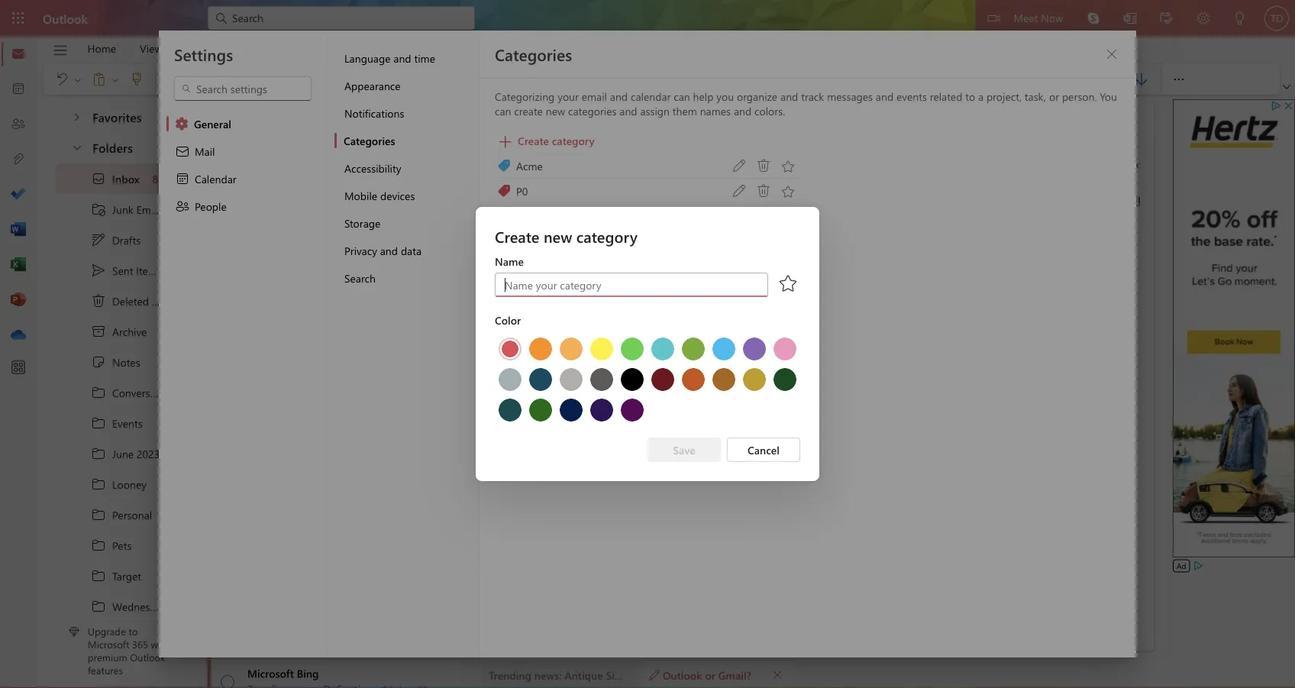 Task type: vqa. For each thing, say whether or not it's contained in the screenshot.


Task type: locate. For each thing, give the bounding box(es) containing it.
trending down updates
[[247, 406, 290, 420]]

6  tree item from the top
[[56, 530, 179, 561]]

1 vertical spatial 
[[221, 214, 234, 228]]

insanely
[[391, 158, 431, 173]]

quiz right the facts
[[312, 468, 332, 482]]

3  from the top
[[91, 446, 106, 461]]

more right the new
[[575, 220, 599, 234]]

olive image
[[682, 338, 705, 360]]

 for  pets
[[91, 538, 106, 553]]

tab list
[[76, 37, 525, 60]]


[[649, 669, 660, 680]]

category
[[577, 226, 638, 247]]

2 vertical spatial and
[[527, 558, 545, 572]]

 tree item up  events at bottom
[[56, 377, 179, 408]]

set your advertising preferences image
[[1192, 560, 1205, 572]]

5  from the top
[[91, 507, 106, 522]]

trending up folk
[[247, 558, 289, 572]]

1 horizontal spatial prefer
[[836, 248, 867, 263]]

dark green image
[[774, 368, 797, 391]]

0 vertical spatial more
[[575, 220, 599, 234]]

files image
[[11, 152, 26, 167]]

2 1 from the top
[[160, 355, 164, 369]]

dark teal image
[[499, 399, 522, 422]]

row up "black" icon
[[495, 334, 800, 364]]

-
[[384, 158, 388, 173]]

tab list containing home
[[76, 37, 525, 60]]

gmail? left  at the bottom of page
[[719, 668, 751, 682]]

1 vertical spatial 
[[222, 214, 234, 226]]

 down 
[[91, 385, 106, 400]]

outlook banner
[[0, 0, 1295, 37]]

 inside select all messages checkbox
[[221, 112, 234, 126]]

2  from the top
[[222, 214, 234, 226]]

 down message button
[[246, 75, 255, 84]]

 left looney
[[91, 477, 106, 492]]

reading pane main content
[[476, 95, 1169, 688]]

2 trending from the top
[[247, 406, 290, 420]]

Select a conversation checkbox
[[211, 660, 247, 688]]

brown image
[[713, 368, 735, 391]]

or right 
[[705, 668, 716, 682]]

outlook right with?
[[674, 248, 717, 263]]

0 horizontal spatial prefer
[[565, 248, 596, 263]]

0 horizontal spatial microsoft
[[88, 638, 129, 651]]

light gray image
[[560, 368, 583, 391]]

0 horizontal spatial ad
[[395, 145, 404, 155]]

0 vertical spatial gmail?
[[732, 248, 770, 263]]

23
[[418, 221, 428, 234], [418, 283, 428, 296], [418, 345, 428, 357], [418, 407, 428, 419], [418, 469, 428, 481]]

more right china… at the left bottom of the page
[[548, 558, 573, 572]]

premium
[[88, 650, 127, 664]]

events
[[112, 416, 143, 430]]

1 row from the top
[[495, 334, 800, 364]]

2  from the top
[[91, 415, 106, 431]]

 tree item
[[56, 194, 179, 225]]

 up temu image
[[221, 112, 234, 126]]

options
[[475, 41, 513, 55]]

row down the green 'image'
[[495, 364, 800, 395]]

mike@example.com
[[551, 155, 646, 169]]

1 horizontal spatial it
[[918, 248, 925, 263]]

gray image
[[590, 368, 613, 391]]

 tree item down  events at bottom
[[56, 438, 179, 469]]

news: for should
[[293, 406, 320, 420]]

help button
[[175, 37, 220, 60]]

 button
[[508, 67, 538, 92]]

0 vertical spatial 1
[[160, 233, 164, 247]]

2  from the top
[[221, 214, 234, 228]]


[[410, 112, 425, 128]]

outlook inside upgrade to microsoft 365 with premium outlook features
[[130, 650, 165, 664]]

07-
[[385, 407, 398, 419]]

tree containing 
[[56, 163, 179, 652]]

 up upgrade
[[91, 599, 106, 614]]

1 for 
[[160, 355, 164, 369]]

1 inside  "tree item"
[[160, 233, 164, 247]]

1 horizontal spatial microsoft
[[247, 666, 294, 681]]

ad left "set your advertising preferences" "icon"
[[1177, 561, 1186, 571]]

word image
[[11, 222, 26, 238]]

features
[[88, 663, 123, 677]]

1 trending from the top
[[247, 220, 289, 234]]

0 vertical spatial microsoft
[[88, 638, 129, 651]]

6  from the top
[[91, 538, 106, 553]]

our
[[304, 344, 320, 358]]

items right sent at the top
[[136, 263, 162, 277]]

junk
[[112, 202, 134, 216]]

outlook up 
[[43, 10, 88, 26]]

save
[[673, 443, 696, 457]]

hear
[[545, 278, 569, 293]]

 button left folders in the left of the page
[[63, 133, 89, 161]]

disqualify
[[437, 406, 484, 420]]

row group
[[495, 334, 800, 425]]

0 horizontal spatial 
[[71, 141, 83, 153]]

1  from the top
[[222, 112, 234, 124]]

so
[[1054, 248, 1067, 263]]

 button down message button
[[244, 69, 257, 90]]

heroes
[[271, 620, 303, 634]]

peach image
[[560, 338, 583, 360]]

ad up insanely
[[395, 145, 404, 155]]

prefer down the 'create new category'
[[565, 248, 596, 263]]

2  tree item from the top
[[56, 408, 179, 438]]

items
[[136, 263, 162, 277], [152, 294, 178, 308]]

include group
[[977, 64, 1089, 95]]

easier.
[[554, 263, 589, 278]]

 button
[[767, 664, 788, 685]]

 tree item up  personal
[[56, 469, 179, 499]]

&
[[507, 220, 515, 234]]

4  from the top
[[91, 477, 106, 492]]

23 for facts
[[418, 469, 428, 481]]

at
[[1090, 195, 1098, 207]]

1  from the top
[[91, 385, 106, 400]]

you
[[543, 248, 562, 263]]

 left pets at the left of page
[[91, 538, 106, 553]]

people image
[[11, 117, 26, 132]]


[[410, 72, 425, 87]]

1 vertical spatial microsoft
[[247, 666, 294, 681]]

machine
[[430, 220, 471, 234]]

23 for antique
[[418, 221, 428, 234]]

1 down the email at the top left of the page
[[160, 233, 164, 247]]

7  from the top
[[91, 568, 106, 584]]

do
[[527, 248, 541, 263]]

 button left the  button
[[293, 69, 305, 90]]

it left way
[[522, 263, 529, 278]]

 sent items
[[91, 263, 162, 278]]

monsters
[[300, 282, 344, 296]]

 inside select a conversation checkbox
[[222, 214, 234, 226]]

0 vertical spatial ad
[[395, 145, 404, 155]]

2023
[[137, 447, 160, 461]]

and right what…
[[554, 220, 572, 234]]

1 inside  tree item
[[160, 355, 164, 369]]

 button
[[797, 67, 827, 92]]

1 horizontal spatial 
[[246, 75, 255, 84]]

 up temu image
[[222, 112, 234, 124]]

looney
[[112, 477, 147, 491]]

 for select a conversation checkbox
[[221, 214, 234, 228]]

0 vertical spatial news:
[[292, 220, 318, 234]]

 down temu image
[[221, 214, 234, 228]]

sep- for quiz
[[399, 283, 418, 296]]

yellow image
[[590, 338, 613, 360]]

2 vertical spatial trending
[[247, 558, 289, 572]]

80
[[152, 172, 164, 186]]

gmail
[[869, 248, 901, 263]]

1  from the top
[[221, 112, 234, 126]]

pink image
[[774, 338, 797, 360]]

2 vertical spatial news:
[[292, 558, 318, 572]]

and for trending news: should supreme court disqualify trump from… and more
[[556, 406, 574, 420]]

to left hear
[[532, 278, 543, 293]]

quiz right monsters
[[346, 282, 366, 296]]

it left is
[[918, 248, 925, 263]]

1 horizontal spatial  button
[[244, 69, 257, 90]]

08-
[[385, 345, 398, 357]]

 tree item
[[56, 377, 179, 408], [56, 408, 179, 438], [56, 438, 179, 469], [56, 469, 179, 499], [56, 499, 179, 530], [56, 530, 179, 561], [56, 561, 179, 591], [56, 591, 179, 622]]

0 vertical spatial trending
[[247, 220, 289, 234]]

 inside select all messages checkbox
[[222, 112, 234, 124]]

 inside folders 'tree item'
[[71, 141, 83, 153]]

using
[[491, 263, 519, 278]]

gmail? left i
[[732, 248, 770, 263]]

2 vertical spatial quiz
[[306, 620, 326, 634]]

items inside  deleted items
[[152, 294, 178, 308]]

 left the  button
[[294, 75, 303, 84]]

0 horizontal spatial or
[[705, 668, 716, 682]]

news: left should
[[293, 406, 320, 420]]

1 vertical spatial trending
[[247, 406, 290, 420]]

prefer left gmail
[[836, 248, 867, 263]]

dark orange image
[[682, 368, 705, 391]]

items inside  sent items
[[136, 263, 162, 277]]

1 vertical spatial tree
[[56, 163, 179, 652]]

microsoft
[[88, 638, 129, 651], [247, 666, 294, 681]]

row group inside  application
[[495, 334, 800, 425]]

steel light image
[[499, 368, 522, 391]]

1
[[160, 233, 164, 247], [160, 355, 164, 369]]

1 horizontal spatial or
[[719, 248, 730, 263]]

microsoft left bing
[[247, 666, 294, 681]]

cancel button
[[727, 438, 800, 462]]

 for select a conversation checkbox
[[222, 214, 234, 226]]

2 horizontal spatial 
[[294, 75, 303, 84]]

save button
[[648, 438, 721, 462]]


[[318, 72, 334, 87]]


[[222, 112, 234, 124], [222, 214, 234, 226]]

more for trending news: putin powerless to complain about china… and more
[[548, 558, 573, 572]]

connected
[[939, 248, 996, 263]]

and right dark olive 'icon'
[[556, 406, 574, 420]]

1 for 
[[160, 233, 164, 247]]

 tree item
[[56, 255, 179, 286]]

0 horizontal spatial  button
[[63, 133, 89, 161]]

0 vertical spatial 
[[222, 112, 234, 124]]

 down temu image
[[222, 214, 234, 226]]

23 for quiz
[[418, 283, 428, 296]]

more for trending news: should supreme court disqualify trump from… and more
[[577, 406, 602, 420]]

news: left antique
[[292, 220, 318, 234]]

 june 2023
[[91, 446, 160, 461]]

sep- inside the updates to our terms of use 08-sep-23
[[398, 345, 418, 357]]

archive
[[112, 324, 147, 339]]

1 vertical spatial quiz
[[312, 468, 332, 482]]

sent
[[112, 263, 133, 277]]

4  tree item from the top
[[56, 469, 179, 499]]

more down gray image
[[577, 406, 602, 420]]


[[1104, 72, 1119, 87]]

items right deleted on the left top of the page
[[152, 294, 178, 308]]

outlook inside hey mike, which do you prefer to email with? outlook or gmail? i personally prefer gmail as it is connected to chrome so it makes for using it way easier. excited to hear back from you! sincerely, test
[[674, 248, 717, 263]]

0 vertical spatial items
[[136, 263, 162, 277]]

 for  june 2023
[[91, 446, 106, 461]]

 for 
[[91, 385, 106, 400]]

14-sep-23
[[386, 221, 428, 234]]

premium features image
[[69, 627, 79, 637]]

2 vertical spatial more
[[548, 558, 573, 572]]

ad inside message list list box
[[395, 145, 404, 155]]

 left target
[[91, 568, 106, 584]]

3 row from the top
[[495, 395, 800, 425]]

Name your category text field
[[503, 277, 760, 293]]

2 horizontal spatial it
[[1070, 248, 1076, 263]]

0 vertical spatial 
[[221, 112, 234, 126]]

 tree item down pets at the left of page
[[56, 561, 179, 591]]

draw
[[427, 41, 452, 55]]

to left chrome
[[998, 248, 1009, 263]]

1 vertical spatial more
[[577, 406, 602, 420]]

 for  events
[[91, 415, 106, 431]]

news: left putin
[[292, 558, 318, 572]]

home
[[87, 41, 116, 55]]

updates
[[247, 344, 288, 358]]

it
[[918, 248, 925, 263], [1070, 248, 1076, 263], [522, 263, 529, 278]]

8  from the top
[[91, 599, 106, 614]]

dark olive image
[[529, 399, 552, 422]]

1 vertical spatial 1
[[160, 355, 164, 369]]

2 horizontal spatial  button
[[293, 69, 305, 90]]

 button
[[311, 67, 341, 92]]

microsoft up features
[[88, 638, 129, 651]]

row down "black" icon
[[495, 395, 800, 425]]

dark blue image
[[560, 399, 583, 422]]

supreme
[[360, 406, 403, 420]]

 tree item down  looney
[[56, 499, 179, 530]]

1 vertical spatial and
[[556, 406, 574, 420]]

1 tree from the top
[[56, 96, 179, 133]]

outlook right premium
[[130, 650, 165, 664]]


[[380, 72, 395, 87]]

 left folders in the left of the page
[[71, 141, 83, 153]]

1 vertical spatial ad
[[1177, 561, 1186, 571]]

 for select all messages checkbox
[[222, 112, 234, 124]]

trending for trending news: putin powerless to complain about china… and more
[[247, 558, 289, 572]]

 button
[[341, 67, 372, 92]]

0 vertical spatial or
[[719, 248, 730, 263]]

1 1 from the top
[[160, 233, 164, 247]]

 left june
[[91, 446, 106, 461]]

1 vertical spatial news:
[[293, 406, 320, 420]]

3 trending from the top
[[247, 558, 289, 572]]

dark yellow image
[[743, 368, 766, 391]]

news: for putin
[[292, 558, 318, 572]]

tree
[[56, 96, 179, 133], [56, 163, 179, 652]]

ad
[[395, 145, 404, 155], [1177, 561, 1186, 571]]

insert button
[[286, 37, 336, 60]]

 left events
[[91, 415, 106, 431]]

0 vertical spatial quiz
[[346, 282, 366, 296]]

trending
[[247, 220, 289, 234], [247, 406, 290, 420], [247, 558, 289, 572]]

 button
[[1096, 67, 1127, 92]]

 tree item up upgrade
[[56, 591, 179, 622]]

steel gray image
[[529, 368, 552, 391]]

and right china… at the left bottom of the page
[[527, 558, 545, 572]]

 inside select a conversation checkbox
[[221, 214, 234, 228]]

excited
[[491, 278, 530, 293]]

 up  pets
[[91, 507, 106, 522]]

and
[[554, 220, 572, 234], [556, 406, 574, 420], [527, 558, 545, 572]]

 for  button associated with basic text group
[[246, 75, 255, 84]]

 for  button inside the folders 'tree item'
[[71, 141, 83, 153]]

 tree item up  target
[[56, 530, 179, 561]]

decrease indent image
[[607, 72, 638, 87]]

bullets image
[[546, 72, 577, 87]]

Select all messages checkbox
[[217, 108, 238, 130]]

to
[[598, 248, 609, 263], [998, 248, 1009, 263], [532, 278, 543, 293], [290, 344, 301, 358], [397, 558, 407, 572], [129, 625, 138, 638]]

2 prefer from the left
[[836, 248, 867, 263]]

 button
[[244, 69, 257, 90], [293, 69, 305, 90], [63, 133, 89, 161]]

 tree item up june
[[56, 408, 179, 438]]

bcc
[[1127, 158, 1141, 170]]

7  tree item from the top
[[56, 561, 179, 591]]

items for 
[[152, 294, 178, 308]]

folders tree item
[[56, 133, 179, 163]]

2 tree from the top
[[56, 163, 179, 652]]

to down  wednesday
[[129, 625, 138, 638]]

trending up legendary
[[247, 220, 289, 234]]

To text field
[[545, 154, 1098, 175]]

 tree item
[[56, 163, 179, 194]]

 button inside folders 'tree item'
[[63, 133, 89, 161]]

temu image
[[215, 146, 239, 170]]

june
[[112, 447, 134, 461]]

news: for antique
[[292, 220, 318, 234]]

1 right notes
[[160, 355, 164, 369]]

or left i
[[719, 248, 730, 263]]

row
[[495, 334, 800, 364], [495, 364, 800, 395], [495, 395, 800, 425]]

1 vertical spatial items
[[152, 294, 178, 308]]

trending news: putin powerless to complain about china… and more
[[247, 558, 573, 572]]

temu clearance only today - insanely low prices
[[247, 158, 485, 173]]

low
[[434, 158, 453, 173]]

quiz right heroes
[[306, 620, 326, 634]]

it right so
[[1070, 248, 1076, 263]]

23 inside the updates to our terms of use 08-sep-23
[[418, 345, 428, 357]]

to inside upgrade to microsoft 365 with premium outlook features
[[129, 625, 138, 638]]

0 vertical spatial tree
[[56, 96, 179, 133]]



Task type: describe. For each thing, give the bounding box(es) containing it.
terms
[[323, 344, 351, 358]]

superscript image
[[903, 72, 933, 87]]

hey mike, which do you prefer to email with? outlook or gmail? i personally prefer gmail as it is connected to chrome so it makes for using it way easier. excited to hear back from you! sincerely, test
[[491, 233, 1131, 324]]

draft saved at 7:57 am 
[[1042, 195, 1145, 207]]

gmail? inside hey mike, which do you prefer to email with? outlook or gmail? i personally prefer gmail as it is connected to chrome so it makes for using it way easier. excited to hear back from you! sincerely, test
[[732, 248, 770, 263]]

microsoft inside upgrade to microsoft 365 with premium outlook features
[[88, 638, 129, 651]]

drafts
[[112, 233, 141, 247]]


[[1123, 118, 1136, 130]]

and for trending news: putin powerless to complain about china… and more
[[527, 558, 545, 572]]

more apps image
[[11, 360, 26, 376]]

bing
[[297, 666, 319, 681]]

powerpoint image
[[11, 293, 26, 308]]

create
[[495, 226, 540, 247]]

 deleted items
[[91, 293, 178, 309]]


[[778, 272, 799, 294]]

excel image
[[11, 257, 26, 273]]

to
[[508, 156, 520, 170]]

only
[[327, 158, 349, 173]]

from…
[[521, 406, 553, 420]]

folders
[[92, 139, 133, 155]]

 button for basic text group
[[244, 69, 257, 90]]

subscript image
[[872, 72, 903, 87]]

meet now
[[1014, 10, 1063, 24]]

trending for trending news: antique singer sewing machine values & what… and more
[[247, 220, 289, 234]]

microsoft inside message list list box
[[247, 666, 294, 681]]

way
[[531, 263, 552, 278]]

 for  wednesday
[[91, 599, 106, 614]]

you!
[[627, 278, 649, 293]]

0 horizontal spatial it
[[522, 263, 529, 278]]

prices
[[456, 158, 485, 173]]

 tree item
[[56, 286, 179, 316]]

legendary
[[247, 282, 297, 296]]

black image
[[621, 368, 644, 391]]

singer
[[361, 220, 391, 234]]

 pets
[[91, 538, 132, 553]]

 tree item
[[56, 225, 179, 255]]

quiz for legendary monsters quiz
[[346, 282, 366, 296]]

2 row from the top
[[495, 364, 800, 395]]

 button
[[1114, 112, 1145, 136]]

upgrade to microsoft 365 with premium outlook features
[[88, 625, 169, 677]]

sep- for facts
[[399, 469, 418, 481]]

mail image
[[11, 47, 26, 62]]

Select a conversation checkbox
[[211, 199, 247, 231]]

light teal image
[[651, 338, 674, 360]]

Message body, press Alt+F10 to exit text field
[[491, 233, 1145, 445]]

 for  looney
[[91, 477, 106, 492]]

options button
[[464, 37, 524, 60]]

dark purple image
[[590, 399, 613, 422]]

13-sep-23
[[386, 283, 428, 296]]

 button
[[402, 67, 433, 92]]

 looney
[[91, 477, 147, 492]]

 for  personal
[[91, 507, 106, 522]]

 for  target
[[91, 568, 106, 584]]

personally
[[778, 248, 833, 263]]


[[91, 324, 106, 339]]

outlook link
[[43, 0, 88, 37]]

dark red image
[[651, 368, 674, 391]]

format
[[349, 41, 382, 55]]

 events
[[91, 415, 143, 431]]

email
[[136, 202, 162, 216]]

color
[[495, 313, 521, 327]]

basic text group
[[159, 64, 933, 95]]

to do image
[[11, 187, 26, 202]]

1 vertical spatial or
[[705, 668, 716, 682]]

should
[[323, 406, 357, 420]]

06-sep-23
[[386, 469, 428, 481]]

 outlook or gmail?
[[649, 668, 751, 682]]

trump
[[487, 406, 518, 420]]

to down category
[[598, 248, 609, 263]]

with
[[151, 638, 169, 651]]

format text
[[349, 41, 403, 55]]

numbering image
[[577, 72, 607, 87]]

hey
[[491, 233, 512, 248]]

1  tree item from the top
[[56, 377, 179, 408]]

clipboard group
[[47, 64, 152, 95]]


[[804, 72, 820, 87]]

sep- for should
[[398, 407, 418, 419]]

purple image
[[743, 338, 766, 360]]

or inside hey mike, which do you prefer to email with? outlook or gmail? i personally prefer gmail as it is connected to chrome so it makes for using it way easier. excited to hear back from you! sincerely, test
[[719, 248, 730, 263]]

green image
[[621, 338, 644, 360]]

message list list box
[[208, 136, 602, 688]]

tags group
[[1096, 64, 1157, 95]]

 tree item
[[56, 316, 179, 347]]

to left complain
[[397, 558, 407, 572]]

Add a subject text field
[[482, 189, 1028, 214]]

onedrive image
[[11, 328, 26, 343]]


[[349, 72, 364, 87]]

back
[[571, 278, 597, 293]]

 button for folders 'tree item'
[[63, 133, 89, 161]]

orange image
[[529, 338, 552, 360]]

draft
[[1042, 195, 1062, 207]]

items for 
[[136, 263, 162, 277]]

3  tree item from the top
[[56, 438, 179, 469]]

1 vertical spatial gmail?
[[719, 668, 751, 682]]

cancel
[[748, 443, 780, 457]]

for
[[1116, 248, 1131, 263]]

 for select all messages checkbox
[[221, 112, 234, 126]]

upgrade
[[88, 625, 126, 638]]

5  tree item from the top
[[56, 499, 179, 530]]

 button
[[372, 67, 402, 92]]

23 for should
[[418, 407, 428, 419]]

chrome
[[1011, 248, 1052, 263]]

test
[[491, 309, 514, 324]]

pets
[[112, 538, 132, 552]]

sep- for antique
[[399, 221, 418, 234]]

folk heroes quiz
[[247, 620, 326, 634]]

quiz for folk heroes quiz
[[306, 620, 326, 634]]

nfl
[[247, 468, 266, 482]]

outlook right 
[[663, 668, 702, 682]]

to left our
[[290, 344, 301, 358]]

 button
[[776, 268, 800, 302]]

 for  button to the right
[[294, 75, 303, 84]]


[[52, 42, 68, 58]]

microsoft bing
[[247, 666, 319, 681]]

1 prefer from the left
[[565, 248, 596, 263]]

07-sep-23
[[385, 407, 428, 419]]

 archive
[[91, 324, 147, 339]]

deleted
[[112, 294, 149, 308]]

tab list inside  application
[[76, 37, 525, 60]]

 junk email
[[91, 202, 162, 217]]

folk
[[247, 620, 268, 634]]

increase indent image
[[638, 72, 668, 87]]

message list section
[[208, 98, 602, 688]]

home button
[[76, 37, 128, 60]]

red image
[[502, 341, 519, 357]]

dark magenta image
[[621, 399, 644, 422]]

0 vertical spatial and
[[554, 220, 572, 234]]

 application
[[0, 0, 1295, 688]]

message button
[[220, 37, 285, 60]]

1 horizontal spatial ad
[[1177, 561, 1186, 571]]

calendar image
[[11, 82, 26, 97]]

7:57
[[1101, 195, 1118, 207]]

create new category
[[495, 226, 638, 247]]

sewing
[[394, 220, 427, 234]]


[[772, 669, 783, 680]]


[[91, 263, 106, 278]]

 tree item
[[56, 347, 179, 377]]

format text button
[[337, 37, 414, 60]]

outlook inside banner
[[43, 10, 88, 26]]

left-rail-appbar navigation
[[3, 37, 34, 353]]

facts
[[287, 468, 309, 482]]

i
[[773, 248, 776, 263]]

am
[[1120, 195, 1134, 207]]

trending for trending news: should supreme court disqualify trump from… and more
[[247, 406, 290, 420]]

use
[[366, 344, 383, 358]]

8  tree item from the top
[[56, 591, 179, 622]]

values
[[474, 220, 504, 234]]


[[91, 171, 106, 186]]


[[1134, 72, 1149, 87]]

trending news: should supreme court disqualify trump from… and more
[[247, 406, 602, 420]]

blue image
[[713, 338, 735, 360]]



